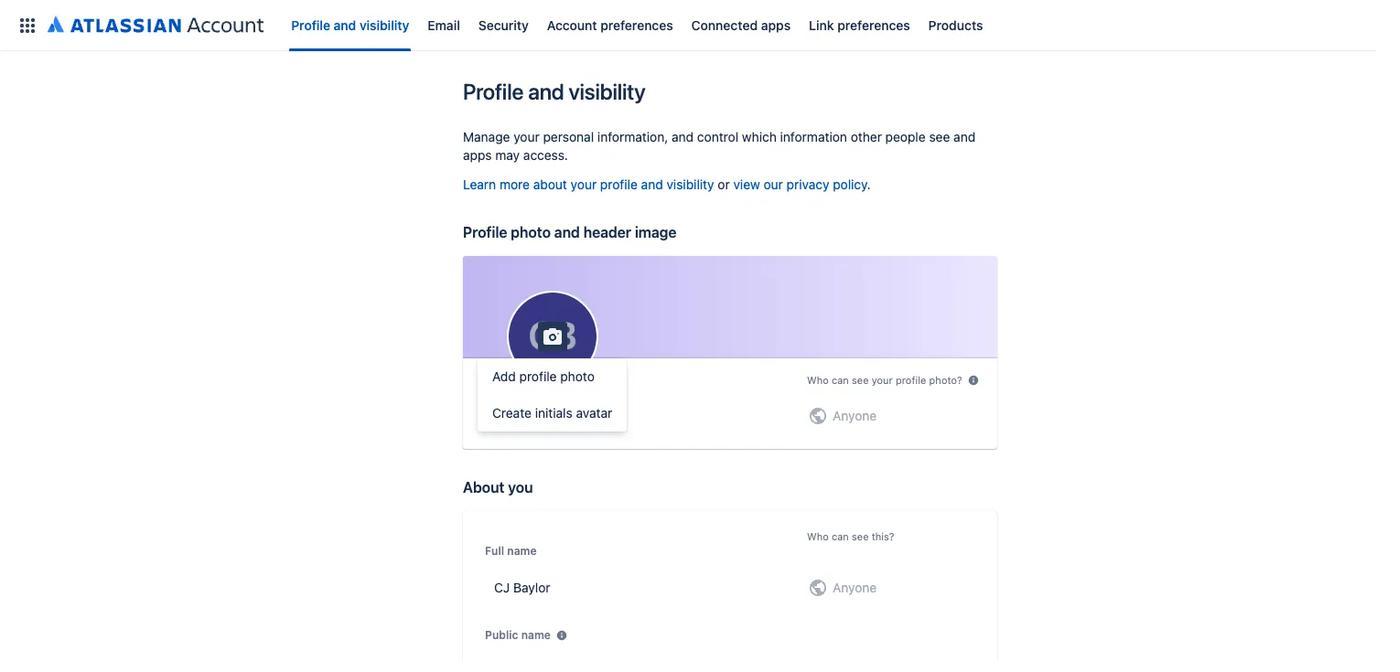 Task type: vqa. For each thing, say whether or not it's contained in the screenshot.
right "preferences"
yes



Task type: describe. For each thing, give the bounding box(es) containing it.
security
[[478, 17, 529, 32]]

apps inside manage your personal information, and control which information other people see and apps may access.
[[414, 147, 443, 163]]

view our privacy policy link
[[685, 177, 818, 192]]

create
[[444, 405, 483, 421]]

information
[[731, 129, 798, 145]]

see for who can see this?
[[803, 531, 820, 543]]

add profile photo
[[444, 369, 546, 384]]

0 vertical spatial photo
[[462, 224, 502, 241]]

full name
[[436, 545, 488, 558]]

apps inside manage profile menu element
[[761, 17, 791, 32]]

may
[[446, 147, 471, 163]]

people
[[837, 129, 877, 145]]

who can see your profile photo?
[[758, 375, 913, 387]]

your for learn
[[522, 177, 548, 192]]

can for your
[[783, 375, 800, 387]]

profile for learn
[[551, 177, 589, 192]]

link preferences
[[809, 17, 910, 32]]

1 vertical spatial profile
[[414, 79, 475, 104]]

your inside manage your personal information, and control which information other people see and apps may access.
[[465, 129, 491, 145]]

which
[[693, 129, 728, 145]]

view
[[685, 177, 711, 192]]

public name
[[436, 629, 502, 643]]

more
[[451, 177, 481, 192]]

email
[[428, 17, 460, 32]]

add profile photo button
[[429, 359, 579, 395]]

manage
[[414, 129, 461, 145]]

2 vertical spatial profile
[[414, 224, 458, 241]]

or
[[669, 177, 681, 192]]

who for who can see your profile photo?
[[758, 375, 780, 387]]

and inside manage profile menu element
[[334, 17, 356, 32]]

your for who
[[823, 375, 844, 387]]

products link
[[923, 11, 989, 40]]

create initials avatar button
[[429, 395, 579, 432]]

image
[[586, 224, 628, 241]]

switch to... image
[[16, 14, 38, 36]]

baylor
[[464, 580, 502, 596]]

about
[[484, 177, 518, 192]]

about you
[[414, 480, 484, 496]]

account preferences
[[547, 17, 673, 32]]

preferences for account preferences
[[601, 17, 673, 32]]

connected apps link
[[686, 11, 796, 40]]

initials
[[487, 405, 524, 421]]

full
[[436, 545, 455, 558]]

connected apps
[[692, 17, 791, 32]]

who can see this?
[[758, 531, 846, 543]]

1 horizontal spatial visibility
[[520, 79, 597, 104]]

learn more about your profile and visibility link
[[414, 177, 665, 192]]

personal
[[494, 129, 545, 145]]



Task type: locate. For each thing, give the bounding box(es) containing it.
profile up header
[[551, 177, 589, 192]]

apps
[[761, 17, 791, 32], [414, 147, 443, 163]]

link
[[809, 17, 834, 32]]

your right about
[[522, 177, 548, 192]]

manage your personal information, and control which information other people see and apps may access.
[[414, 129, 927, 163]]

email link
[[422, 11, 466, 40]]

public
[[436, 629, 469, 643]]

photo?
[[880, 375, 913, 387]]

anyone
[[784, 408, 828, 424], [784, 580, 828, 596]]

0 horizontal spatial your
[[465, 129, 491, 145]]

see left this?
[[803, 531, 820, 543]]

privacy
[[738, 177, 781, 192]]

0 horizontal spatial apps
[[414, 147, 443, 163]]

visibility
[[360, 17, 409, 32], [520, 79, 597, 104], [618, 177, 665, 192]]

0 vertical spatial visibility
[[360, 17, 409, 32]]

0 horizontal spatial photo
[[462, 224, 502, 241]]

who
[[758, 375, 780, 387], [758, 531, 780, 543]]

name for full name
[[458, 545, 488, 558]]

1 horizontal spatial profile
[[551, 177, 589, 192]]

0 vertical spatial profile
[[291, 17, 330, 32]]

1 who from the top
[[758, 375, 780, 387]]

avatar
[[528, 405, 564, 421]]

0 horizontal spatial visibility
[[360, 17, 409, 32]]

our
[[715, 177, 734, 192]]

your up may
[[465, 129, 491, 145]]

photo down more
[[462, 224, 502, 241]]

visibility up information,
[[520, 79, 597, 104]]

2 anyone from the top
[[784, 580, 828, 596]]

policy
[[784, 177, 818, 192]]

anyone down who can see your profile photo?
[[784, 408, 828, 424]]

1 vertical spatial your
[[522, 177, 548, 192]]

learn more about your profile and visibility or view our privacy policy .
[[414, 177, 822, 192]]

0 horizontal spatial preferences
[[601, 17, 673, 32]]

see
[[880, 129, 901, 145], [803, 375, 820, 387], [803, 531, 820, 543]]

1 vertical spatial visibility
[[520, 79, 597, 104]]

1 vertical spatial anyone
[[784, 580, 828, 596]]

name right full
[[458, 545, 488, 558]]

visibility inside manage profile menu element
[[360, 17, 409, 32]]

can
[[783, 375, 800, 387], [783, 531, 800, 543]]

.
[[818, 177, 822, 192]]

anyone down who can see this?
[[784, 580, 828, 596]]

cj baylor
[[445, 580, 502, 596]]

account
[[547, 17, 597, 32]]

1 horizontal spatial your
[[522, 177, 548, 192]]

0 vertical spatial can
[[783, 375, 800, 387]]

1 vertical spatial apps
[[414, 147, 443, 163]]

profile for who
[[847, 375, 878, 387]]

1 horizontal spatial profile and visibility
[[414, 79, 597, 104]]

security link
[[473, 11, 534, 40]]

name right public
[[472, 629, 502, 643]]

profile
[[551, 177, 589, 192], [471, 369, 508, 384], [847, 375, 878, 387]]

preferences right account on the left top of page
[[601, 17, 673, 32]]

menu
[[429, 359, 579, 432]]

1 can from the top
[[783, 375, 800, 387]]

about
[[414, 480, 456, 496]]

1 vertical spatial can
[[783, 531, 800, 543]]

control
[[648, 129, 690, 145]]

menu containing add profile photo
[[429, 359, 579, 432]]

preferences right link on the top of the page
[[838, 17, 910, 32]]

0 vertical spatial anyone
[[784, 408, 828, 424]]

1 vertical spatial see
[[803, 375, 820, 387]]

account preferences link
[[542, 11, 679, 40]]

this?
[[823, 531, 846, 543]]

who for who can see this?
[[758, 531, 780, 543]]

profile
[[291, 17, 330, 32], [414, 79, 475, 104], [414, 224, 458, 241]]

see for who can see your profile photo?
[[803, 375, 820, 387]]

anyone for can
[[784, 408, 828, 424]]

2 can from the top
[[783, 531, 800, 543]]

0 horizontal spatial profile and visibility
[[291, 17, 409, 32]]

profile and visibility inside manage profile menu element
[[291, 17, 409, 32]]

1 vertical spatial photo
[[512, 369, 546, 384]]

1 preferences from the left
[[601, 17, 673, 32]]

can for this?
[[783, 531, 800, 543]]

2 preferences from the left
[[838, 17, 910, 32]]

2 vertical spatial your
[[823, 375, 844, 387]]

other
[[802, 129, 833, 145]]

your left the photo?
[[823, 375, 844, 387]]

1 horizontal spatial photo
[[512, 369, 546, 384]]

1 vertical spatial who
[[758, 531, 780, 543]]

1 horizontal spatial preferences
[[838, 17, 910, 32]]

visibility left or
[[618, 177, 665, 192]]

name
[[458, 545, 488, 558], [472, 629, 502, 643]]

products
[[929, 17, 983, 32]]

see right people
[[880, 129, 901, 145]]

0 horizontal spatial profile
[[471, 369, 508, 384]]

0 vertical spatial see
[[880, 129, 901, 145]]

profile right the add
[[471, 369, 508, 384]]

connected
[[692, 17, 758, 32]]

2 vertical spatial see
[[803, 531, 820, 543]]

2 horizontal spatial profile
[[847, 375, 878, 387]]

1 vertical spatial profile and visibility
[[414, 79, 597, 104]]

0 vertical spatial name
[[458, 545, 488, 558]]

profile and visibility
[[291, 17, 409, 32], [414, 79, 597, 104]]

preferences inside 'link'
[[838, 17, 910, 32]]

preferences for link preferences
[[838, 17, 910, 32]]

1 anyone from the top
[[784, 408, 828, 424]]

profile and visibility link
[[286, 11, 415, 40]]

see left the photo?
[[803, 375, 820, 387]]

apps left link on the top of the page
[[761, 17, 791, 32]]

information,
[[549, 129, 619, 145]]

cj
[[445, 580, 461, 596]]

photo up avatar
[[512, 369, 546, 384]]

create initials avatar
[[444, 405, 564, 421]]

see inside manage your personal information, and control which information other people see and apps may access.
[[880, 129, 901, 145]]

anyone for name
[[784, 580, 828, 596]]

2 horizontal spatial visibility
[[618, 177, 665, 192]]

0 vertical spatial profile and visibility
[[291, 17, 409, 32]]

and
[[334, 17, 356, 32], [479, 79, 515, 104], [623, 129, 645, 145], [905, 129, 927, 145], [592, 177, 614, 192], [505, 224, 531, 241]]

1 vertical spatial name
[[472, 629, 502, 643]]

profile left the photo?
[[847, 375, 878, 387]]

profile photo and header image
[[414, 224, 628, 241]]

you
[[459, 480, 484, 496]]

0 vertical spatial who
[[758, 375, 780, 387]]

link preferences link
[[804, 11, 916, 40]]

your
[[465, 129, 491, 145], [522, 177, 548, 192], [823, 375, 844, 387]]

preferences
[[601, 17, 673, 32], [838, 17, 910, 32]]

photo inside button
[[512, 369, 546, 384]]

profile inside button
[[471, 369, 508, 384]]

0 vertical spatial your
[[465, 129, 491, 145]]

visibility left email
[[360, 17, 409, 32]]

2 horizontal spatial your
[[823, 375, 844, 387]]

2 vertical spatial visibility
[[618, 177, 665, 192]]

2 who from the top
[[758, 531, 780, 543]]

name for public name
[[472, 629, 502, 643]]

profile inside profile and visibility link
[[291, 17, 330, 32]]

manage profile menu element
[[11, 0, 1278, 51]]

add
[[444, 369, 467, 384]]

1 horizontal spatial apps
[[761, 17, 791, 32]]

apps down manage at the top
[[414, 147, 443, 163]]

header
[[535, 224, 582, 241]]

0 vertical spatial apps
[[761, 17, 791, 32]]

learn
[[414, 177, 447, 192]]

access.
[[474, 147, 519, 163]]

photo
[[462, 224, 502, 241], [512, 369, 546, 384]]



